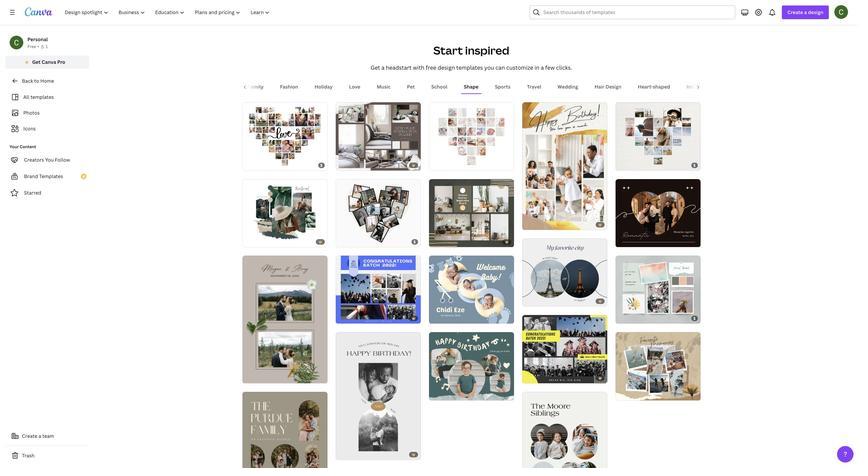 Task type: locate. For each thing, give the bounding box(es) containing it.
all
[[23, 94, 29, 100]]

cream polaroid heart-shaped photo collage image
[[336, 179, 421, 247]]

design right interior
[[706, 83, 722, 90]]

starred
[[24, 189, 41, 196]]

blue and white simple school photo collage image
[[336, 256, 421, 324]]

templates
[[457, 64, 483, 71], [31, 94, 54, 100]]

black and yellow minimalist school photo collage image
[[522, 315, 608, 383]]

design
[[809, 9, 824, 15], [438, 64, 455, 71]]

0 horizontal spatial design
[[438, 64, 455, 71]]

0 horizontal spatial create
[[22, 433, 37, 439]]

0 horizontal spatial get
[[32, 59, 41, 65]]

creators
[[24, 156, 44, 163]]

1 horizontal spatial design
[[809, 9, 824, 15]]

create for create a design
[[788, 9, 804, 15]]

get up music
[[371, 64, 380, 71]]

$
[[320, 163, 323, 168], [694, 163, 696, 168], [414, 239, 416, 244], [694, 316, 696, 321]]

a inside button
[[39, 433, 41, 439]]

design inside interior design button
[[706, 83, 722, 90]]

design
[[606, 83, 622, 90], [706, 83, 722, 90]]

heart-
[[638, 83, 653, 90]]

get
[[32, 59, 41, 65], [371, 64, 380, 71]]

your content
[[10, 144, 36, 150]]

pet button
[[405, 80, 418, 93]]

1 horizontal spatial create
[[788, 9, 804, 15]]

beige elegant minimalist travel scrapbook photo collage image
[[616, 332, 701, 400]]

design right free
[[438, 64, 455, 71]]

holiday
[[315, 83, 333, 90]]

brand templates
[[24, 173, 63, 179]]

0 vertical spatial design
[[809, 9, 824, 15]]

1 vertical spatial templates
[[31, 94, 54, 100]]

customize
[[507, 64, 534, 71]]

1 horizontal spatial get
[[371, 64, 380, 71]]

a inside dropdown button
[[805, 9, 807, 15]]

0 horizontal spatial templates
[[31, 94, 54, 100]]

back to home
[[22, 78, 54, 84]]

wedding button
[[555, 80, 581, 93]]

create inside button
[[22, 433, 37, 439]]

a for headstart
[[382, 64, 385, 71]]

design inside hair design button
[[606, 83, 622, 90]]

1 horizontal spatial design
[[706, 83, 722, 90]]

start inspired
[[434, 43, 510, 58]]

grey ivory gold simple geometric family photo collage image
[[336, 332, 421, 460]]

create a team
[[22, 433, 54, 439]]

starred link
[[5, 186, 89, 200]]

home
[[40, 78, 54, 84]]

get a headstart with free design templates you can customize in a few clicks.
[[371, 64, 572, 71]]

create
[[788, 9, 804, 15], [22, 433, 37, 439]]

creators you follow
[[24, 156, 70, 163]]

templates
[[39, 173, 63, 179]]

sports button
[[492, 80, 514, 93]]

travel button
[[525, 80, 544, 93]]

2 design from the left
[[706, 83, 722, 90]]

get left canva
[[32, 59, 41, 65]]

fashion
[[280, 83, 298, 90]]

creators you follow link
[[5, 153, 89, 167]]

1 design from the left
[[606, 83, 622, 90]]

heart-shaped button
[[635, 80, 673, 93]]

design right the hair
[[606, 83, 622, 90]]

can
[[496, 64, 505, 71]]

0 horizontal spatial design
[[606, 83, 622, 90]]

beige with gold stroke elegant love photo collage (portrait) image
[[522, 102, 608, 230]]

1
[[46, 44, 48, 49]]

create inside dropdown button
[[788, 9, 804, 15]]

$ for cream canvas heart-shaped photo collage
[[694, 163, 696, 168]]

sports
[[495, 83, 511, 90]]

back
[[22, 78, 33, 84]]

get inside button
[[32, 59, 41, 65]]

templates inside 'link'
[[31, 94, 54, 100]]

1 horizontal spatial templates
[[457, 64, 483, 71]]

get canva pro button
[[5, 56, 89, 69]]

None search field
[[530, 5, 736, 19]]

free
[[426, 64, 437, 71]]

interior design button
[[684, 80, 724, 93]]

deep green cute happy birthday photo collage image
[[429, 332, 514, 400]]

a
[[805, 9, 807, 15], [382, 64, 385, 71], [541, 64, 544, 71], [39, 433, 41, 439]]

hair design button
[[592, 80, 625, 93]]

templates right all
[[31, 94, 54, 100]]

templates down the start inspired
[[457, 64, 483, 71]]

christina overa image
[[835, 5, 849, 19]]

design left christina overa icon
[[809, 9, 824, 15]]

0 vertical spatial create
[[788, 9, 804, 15]]

create a team button
[[5, 429, 89, 443]]

follow
[[55, 156, 70, 163]]

baby blue illustrated baby photo collage image
[[429, 256, 514, 324]]

1 vertical spatial create
[[22, 433, 37, 439]]

clicks.
[[556, 64, 572, 71]]



Task type: vqa. For each thing, say whether or not it's contained in the screenshot.
1st 'Design'
yes



Task type: describe. For each thing, give the bounding box(es) containing it.
icons
[[23, 125, 36, 132]]

design inside dropdown button
[[809, 9, 824, 15]]

beige black simple geometric siblings photo collage image
[[522, 392, 608, 468]]

with
[[413, 64, 425, 71]]

heart-shaped
[[638, 83, 671, 90]]

$ for sage minimalist realistic mood boards photo collage
[[694, 316, 696, 321]]

to
[[34, 78, 39, 84]]

create for create a team
[[22, 433, 37, 439]]

interior design
[[687, 83, 722, 90]]

music
[[377, 83, 391, 90]]

start
[[434, 43, 463, 58]]

0 vertical spatial templates
[[457, 64, 483, 71]]

in
[[535, 64, 540, 71]]

photos
[[23, 109, 40, 116]]

pro
[[57, 59, 65, 65]]

team
[[42, 433, 54, 439]]

•
[[37, 44, 39, 49]]

you
[[45, 156, 54, 163]]

get canva pro
[[32, 59, 65, 65]]

canva
[[42, 59, 56, 65]]

shaped
[[653, 83, 671, 90]]

headstart
[[386, 64, 412, 71]]

top level navigation element
[[60, 5, 276, 19]]

pet
[[407, 83, 415, 90]]

$ for cream polaroid heart-shaped photo collage
[[414, 239, 416, 244]]

create a design button
[[782, 5, 829, 19]]

hair
[[595, 83, 605, 90]]

cream canvas heart-shaped photo collage image
[[616, 102, 701, 170]]

love
[[349, 83, 361, 90]]

hair design
[[595, 83, 622, 90]]

ivory dark blue simple geometric city photo collage image
[[522, 239, 608, 307]]

free •
[[27, 44, 39, 49]]

you
[[485, 64, 494, 71]]

shape button
[[461, 80, 481, 93]]

get for get canva pro
[[32, 59, 41, 65]]

create a design
[[788, 9, 824, 15]]

back to home link
[[5, 74, 89, 88]]

wedding
[[558, 83, 578, 90]]

your
[[10, 144, 19, 150]]

photos link
[[10, 106, 85, 119]]

brand
[[24, 173, 38, 179]]

icons link
[[10, 122, 85, 135]]

design for interior design
[[706, 83, 722, 90]]

family button
[[246, 80, 266, 93]]

get for get a headstart with free design templates you can customize in a few clicks.
[[371, 64, 380, 71]]

brown modern clean grid interior mood boards photo collage image
[[336, 102, 421, 170]]

a for team
[[39, 433, 41, 439]]

neutral photo frame with floral and botanical elements wedding photo collage portrait image
[[242, 256, 328, 383]]

white and pink heart-shaped photo collage image
[[429, 102, 514, 170]]

design for hair design
[[606, 83, 622, 90]]

all templates
[[23, 94, 54, 100]]

fashion button
[[277, 80, 301, 93]]

dark brown aesthetic romantic photo collage image
[[616, 179, 701, 247]]

1 vertical spatial design
[[438, 64, 455, 71]]

love button
[[347, 80, 363, 93]]

holiday button
[[312, 80, 336, 93]]

personal
[[27, 36, 48, 43]]

trash link
[[5, 449, 89, 463]]

school button
[[429, 80, 450, 93]]

few
[[546, 64, 555, 71]]

dark gray modern clean grid interior mood boards photo collage image
[[429, 179, 514, 247]]

family
[[248, 83, 264, 90]]

free
[[27, 44, 36, 49]]

trash
[[22, 452, 35, 459]]

Search search field
[[544, 6, 731, 19]]

brand templates link
[[5, 170, 89, 183]]

inspired
[[465, 43, 510, 58]]

school
[[432, 83, 448, 90]]

$ for white love heart-shaped photo collage
[[320, 163, 323, 168]]

modern summer fashion moodboard photo collage image
[[242, 179, 328, 247]]

white love heart-shaped photo collage image
[[242, 102, 328, 170]]

shape
[[464, 83, 479, 90]]

sage minimalist realistic mood boards photo collage image
[[616, 256, 701, 324]]

content
[[20, 144, 36, 150]]

music button
[[374, 80, 394, 93]]

interior
[[687, 83, 705, 90]]

a for design
[[805, 9, 807, 15]]

travel
[[527, 83, 542, 90]]

all templates link
[[10, 91, 85, 104]]



